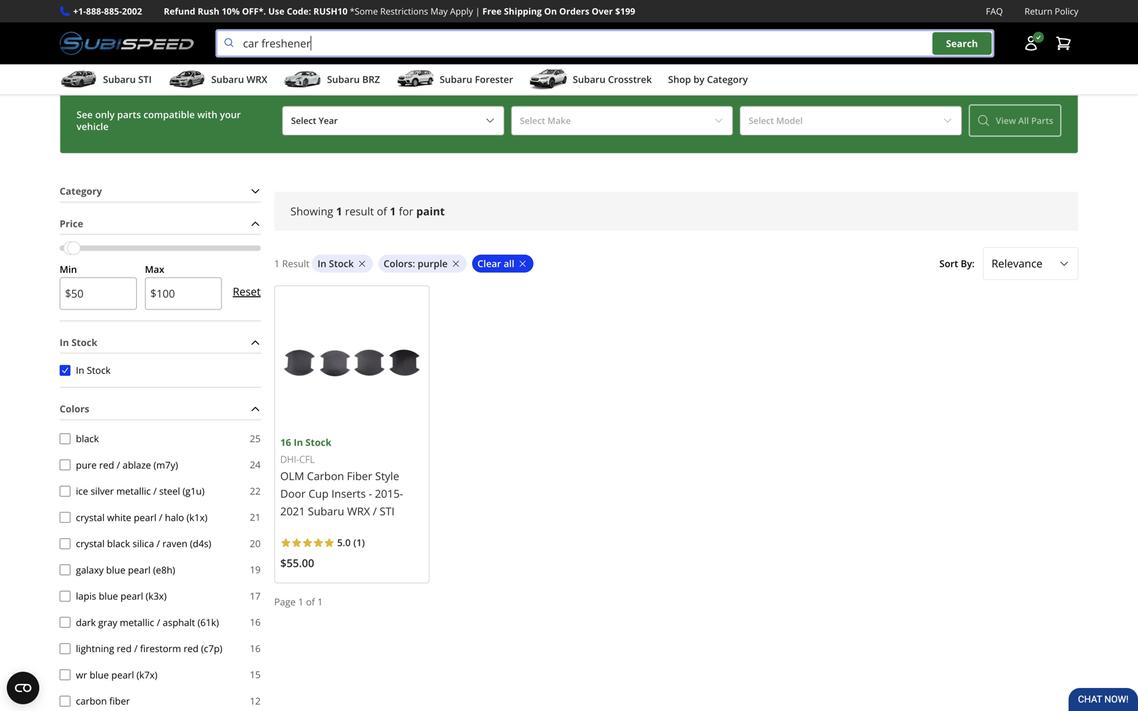 Task type: locate. For each thing, give the bounding box(es) containing it.
colors
[[384, 257, 413, 270], [60, 402, 89, 415]]

metallic up lightning red / firestorm red (c7p)
[[120, 616, 154, 629]]

wrx down inserts
[[347, 504, 370, 519]]

wrx inside dropdown button
[[246, 73, 267, 86]]

forester
[[475, 73, 513, 86]]

pearl
[[134, 511, 156, 524], [128, 563, 151, 576], [121, 590, 143, 603], [111, 668, 134, 681]]

search
[[946, 37, 978, 50], [96, 51, 124, 63]]

subaru down cup
[[308, 504, 344, 519]]

0 horizontal spatial red
[[99, 458, 114, 471]]

2 vertical spatial blue
[[90, 668, 109, 681]]

stock
[[329, 257, 354, 270], [71, 336, 97, 349], [87, 364, 111, 377], [305, 436, 331, 449]]

0 vertical spatial 16
[[280, 436, 291, 449]]

select model image
[[942, 115, 953, 126]]

20
[[250, 537, 261, 550]]

galaxy
[[76, 563, 104, 576]]

*some
[[350, 5, 378, 17]]

pearl left (k3x)
[[121, 590, 143, 603]]

galaxy blue pearl (e8h)
[[76, 563, 175, 576]]

carbon
[[76, 695, 107, 708]]

16
[[280, 436, 291, 449], [250, 616, 261, 629], [250, 642, 261, 655]]

wrx
[[246, 73, 267, 86], [347, 504, 370, 519]]

0 vertical spatial crystal
[[76, 511, 105, 524]]

subaru sti button
[[60, 67, 152, 94]]

only
[[95, 108, 115, 121]]

colors inside dropdown button
[[60, 402, 89, 415]]

+1-
[[73, 5, 86, 17]]

stock inside in stock dropdown button
[[71, 336, 97, 349]]

ice
[[76, 485, 88, 498]]

search for search
[[946, 37, 978, 50]]

blue for wr
[[90, 668, 109, 681]]

sti inside 16 in stock dhi-cfl olm carbon fiber style door cup inserts - 2015- 2021 subaru wrx / sti
[[380, 504, 395, 519]]

1 vertical spatial blue
[[99, 590, 118, 603]]

restrictions
[[380, 5, 428, 17]]

subispeed logo image
[[60, 29, 194, 58]]

orders
[[559, 5, 589, 17]]

Select Model button
[[740, 106, 962, 135]]

0 horizontal spatial colors
[[60, 402, 89, 415]]

1 vertical spatial crystal
[[76, 537, 105, 550]]

sti
[[138, 73, 152, 86], [380, 504, 395, 519]]

search button
[[933, 32, 992, 55]]

blue right galaxy
[[106, 563, 125, 576]]

1 vertical spatial 16
[[250, 616, 261, 629]]

subaru for subaru crosstrek
[[573, 73, 606, 86]]

885-
[[104, 5, 122, 17]]

pearl left the (e8h)
[[128, 563, 151, 576]]

subaru inside 16 in stock dhi-cfl olm carbon fiber style door cup inserts - 2015- 2021 subaru wrx / sti
[[308, 504, 344, 519]]

door
[[280, 486, 306, 501]]

/
[[81, 50, 85, 64], [117, 458, 120, 471], [153, 485, 157, 498], [373, 504, 377, 519], [159, 511, 162, 524], [157, 537, 160, 550], [157, 616, 160, 629], [134, 642, 138, 655]]

subaru forester button
[[396, 67, 513, 94]]

ablaze
[[123, 458, 151, 471]]

Select Year button
[[282, 106, 504, 135]]

0 horizontal spatial black
[[76, 432, 99, 445]]

1 vertical spatial sti
[[380, 504, 395, 519]]

crystal for crystal white pearl / halo (k1x)
[[76, 511, 105, 524]]

subaru left brz
[[327, 73, 360, 86]]

/ left halo
[[159, 511, 162, 524]]

wr
[[76, 668, 87, 681]]

/ left asphalt
[[157, 616, 160, 629]]

search inside button
[[946, 37, 978, 50]]

0 horizontal spatial of
[[306, 596, 315, 608]]

rush
[[198, 5, 219, 17]]

return policy
[[1025, 5, 1078, 17]]

search for search results
[[96, 51, 124, 63]]

blue right wr
[[90, 668, 109, 681]]

dark gray metallic / asphalt (61k) button
[[60, 617, 70, 628]]

subaru for subaru brz
[[327, 73, 360, 86]]

wrx inside 16 in stock dhi-cfl olm carbon fiber style door cup inserts - 2015- 2021 subaru wrx / sti
[[347, 504, 370, 519]]

pearl left '(k7x)'
[[111, 668, 134, 681]]

25
[[250, 432, 261, 445]]

1 crystal from the top
[[76, 511, 105, 524]]

style
[[375, 469, 399, 483]]

19
[[250, 563, 261, 576]]

1 vertical spatial colors
[[60, 402, 89, 415]]

subaru down search results
[[103, 73, 136, 86]]

showing 1 result of 1 for paint
[[290, 204, 445, 219]]

0 vertical spatial metallic
[[116, 485, 151, 498]]

/ left the firestorm
[[134, 642, 138, 655]]

Select... button
[[983, 247, 1078, 280]]

of right the result
[[377, 204, 387, 219]]

1 vertical spatial metallic
[[120, 616, 154, 629]]

0 vertical spatial black
[[76, 432, 99, 445]]

0 horizontal spatial search
[[96, 51, 124, 63]]

colors : purple
[[384, 257, 448, 270]]

subaru for subaru forester
[[440, 73, 472, 86]]

crystal white pearl / halo (k1x) button
[[60, 512, 70, 523]]

galaxy blue pearl (e8h) button
[[60, 565, 70, 575]]

wrx left a subaru brz thumbnail image
[[246, 73, 267, 86]]

a subaru wrx thumbnail image image
[[168, 69, 206, 90]]

lapis blue pearl (k3x)
[[76, 590, 167, 603]]

metallic for silver
[[116, 485, 151, 498]]

0 vertical spatial sti
[[138, 73, 152, 86]]

sort by:
[[939, 257, 975, 270]]

in right result
[[318, 257, 326, 270]]

pearl for (k3x)
[[121, 590, 143, 603]]

stock down min text box
[[71, 336, 97, 349]]

2021
[[280, 504, 305, 519]]

apply
[[450, 5, 473, 17]]

red up "wr blue pearl (k7x)"
[[117, 642, 132, 655]]

16 up 15
[[250, 642, 261, 655]]

2015-
[[375, 486, 403, 501]]

sti down 2015-
[[380, 504, 395, 519]]

in stock up in stock button
[[60, 336, 97, 349]]

0 vertical spatial colors
[[384, 257, 413, 270]]

16 up dhi-
[[280, 436, 291, 449]]

1 horizontal spatial search
[[946, 37, 978, 50]]

ice silver metallic / steel (g1u)
[[76, 485, 205, 498]]

2 crystal from the top
[[76, 537, 105, 550]]

sti down results
[[138, 73, 152, 86]]

0 vertical spatial blue
[[106, 563, 125, 576]]

crystal right crystal white pearl / halo (k1x) button at bottom left
[[76, 511, 105, 524]]

price
[[60, 217, 83, 230]]

black right black button
[[76, 432, 99, 445]]

/ down 2015-
[[373, 504, 377, 519]]

in stock right in stock button
[[76, 364, 111, 377]]

$199
[[615, 5, 635, 17]]

return
[[1025, 5, 1053, 17]]

in up dhi-
[[294, 436, 303, 449]]

fiber
[[347, 469, 372, 483]]

16 down 17
[[250, 616, 261, 629]]

16 for (61k)
[[250, 616, 261, 629]]

red
[[99, 458, 114, 471], [117, 642, 132, 655], [184, 642, 199, 655]]

metallic down "ablaze"
[[116, 485, 151, 498]]

refund rush 10% off*. use code: rush10 *some restrictions may apply | free shipping on orders over $199
[[164, 5, 635, 17]]

colors for colors : purple
[[384, 257, 413, 270]]

paint
[[416, 204, 445, 219]]

2 vertical spatial in stock
[[76, 364, 111, 377]]

with
[[197, 108, 217, 121]]

red left (c7p)
[[184, 642, 199, 655]]

of right page
[[306, 596, 315, 608]]

colors left the purple
[[384, 257, 413, 270]]

1 vertical spatial search
[[96, 51, 124, 63]]

Max text field
[[145, 277, 222, 310]]

1 vertical spatial wrx
[[347, 504, 370, 519]]

Min text field
[[60, 277, 137, 310]]

pearl right white
[[134, 511, 156, 524]]

1 horizontal spatial sti
[[380, 504, 395, 519]]

in stock right result
[[318, 257, 354, 270]]

/ left steel
[[153, 485, 157, 498]]

888-
[[86, 5, 104, 17]]

dhi-
[[280, 453, 299, 466]]

result
[[282, 257, 309, 270]]

1
[[336, 204, 342, 219], [390, 204, 396, 219], [274, 257, 280, 270], [356, 536, 362, 549], [298, 596, 304, 608], [317, 596, 323, 608]]

in stock inside in stock dropdown button
[[60, 336, 97, 349]]

/ left "ablaze"
[[117, 458, 120, 471]]

sort
[[939, 257, 958, 270]]

subaru down search input field on the top
[[573, 73, 606, 86]]

1 vertical spatial black
[[107, 537, 130, 550]]

pearl for /
[[134, 511, 156, 524]]

colors up black button
[[60, 402, 89, 415]]

asphalt
[[163, 616, 195, 629]]

silver
[[91, 485, 114, 498]]

may
[[431, 5, 448, 17]]

crystal right crystal black silica / raven (d4s) button at the bottom left
[[76, 537, 105, 550]]

olm carbon fiber style door cup inserts - 2015-2021 subaru wrx / sti image
[[280, 292, 424, 435]]

faq
[[986, 5, 1003, 17]]

lightning red / firestorm red (c7p) button
[[60, 643, 70, 654]]

stock right result
[[329, 257, 354, 270]]

home image
[[60, 52, 70, 62]]

reset
[[233, 284, 261, 299]]

a subaru forester thumbnail image image
[[396, 69, 434, 90]]

1 horizontal spatial wrx
[[347, 504, 370, 519]]

2 vertical spatial 16
[[250, 642, 261, 655]]

refund
[[164, 5, 195, 17]]

pearl for (k7x)
[[111, 668, 134, 681]]

white
[[107, 511, 131, 524]]

10%
[[222, 5, 240, 17]]

subaru inside dropdown button
[[103, 73, 136, 86]]

firestorm
[[140, 642, 181, 655]]

1 vertical spatial in stock
[[60, 336, 97, 349]]

black left silica
[[107, 537, 130, 550]]

a subaru crosstrek thumbnail image image
[[529, 69, 567, 90]]

stock up cfl
[[305, 436, 331, 449]]

0 vertical spatial wrx
[[246, 73, 267, 86]]

Select Make button
[[511, 106, 733, 135]]

gray
[[98, 616, 117, 629]]

code:
[[287, 5, 311, 17]]

subaru left forester
[[440, 73, 472, 86]]

max
[[145, 263, 164, 276]]

0 horizontal spatial wrx
[[246, 73, 267, 86]]

pure
[[76, 458, 97, 471]]

(
[[353, 536, 356, 549]]

use
[[268, 5, 284, 17]]

red right pure
[[99, 458, 114, 471]]

0 horizontal spatial sti
[[138, 73, 152, 86]]

blue for lapis
[[99, 590, 118, 603]]

stock inside 16 in stock dhi-cfl olm carbon fiber style door cup inserts - 2015- 2021 subaru wrx / sti
[[305, 436, 331, 449]]

subaru up your
[[211, 73, 244, 86]]

see
[[77, 108, 93, 121]]

select make image
[[713, 115, 724, 126]]

22
[[250, 485, 261, 497]]

lapis
[[76, 590, 96, 603]]

by:
[[961, 257, 975, 270]]

0 vertical spatial search
[[946, 37, 978, 50]]

12
[[250, 695, 261, 707]]

1 horizontal spatial of
[[377, 204, 387, 219]]

a subaru sti thumbnail image image
[[60, 69, 98, 90]]

in up in stock button
[[60, 336, 69, 349]]

blue right lapis
[[99, 590, 118, 603]]

16 in stock dhi-cfl olm carbon fiber style door cup inserts - 2015- 2021 subaru wrx / sti
[[280, 436, 403, 519]]

compatible
[[143, 108, 195, 121]]

subaru inside dropdown button
[[573, 73, 606, 86]]

|
[[475, 5, 480, 17]]

search results
[[96, 51, 156, 63]]

min
[[60, 263, 77, 276]]

1 horizontal spatial red
[[117, 642, 132, 655]]

1 horizontal spatial colors
[[384, 257, 413, 270]]

crystal black silica / raven (d4s) button
[[60, 538, 70, 549]]



Task type: describe. For each thing, give the bounding box(es) containing it.
pure red / ablaze (m7y)
[[76, 458, 178, 471]]

black button
[[60, 433, 70, 444]]

5.0
[[337, 536, 351, 549]]

crystal for crystal black silica / raven (d4s)
[[76, 537, 105, 550]]

(k3x)
[[146, 590, 167, 603]]

(k1x)
[[187, 511, 207, 524]]

over
[[592, 5, 613, 17]]

blue for galaxy
[[106, 563, 125, 576]]

/ right silica
[[157, 537, 160, 550]]

search input field
[[215, 29, 994, 58]]

all
[[504, 257, 514, 270]]

showing
[[290, 204, 333, 219]]

dark gray metallic / asphalt (61k)
[[76, 616, 219, 629]]

in inside 16 in stock dhi-cfl olm carbon fiber style door cup inserts - 2015- 2021 subaru wrx / sti
[[294, 436, 303, 449]]

clear all
[[477, 257, 514, 270]]

cup
[[308, 486, 329, 501]]

brz
[[362, 73, 380, 86]]

pearl for (e8h)
[[128, 563, 151, 576]]

colors for colors
[[60, 402, 89, 415]]

vehicle
[[77, 120, 109, 133]]

category
[[707, 73, 748, 86]]

lapis blue pearl (k3x) button
[[60, 591, 70, 602]]

(k7x)
[[136, 668, 157, 681]]

lightning
[[76, 642, 114, 655]]

in stock button
[[60, 332, 261, 353]]

(g1u)
[[183, 485, 205, 498]]

/ inside 16 in stock dhi-cfl olm carbon fiber style door cup inserts - 2015- 2021 subaru wrx / sti
[[373, 504, 377, 519]]

on
[[544, 5, 557, 17]]

search results link
[[96, 51, 167, 63]]

carbon
[[307, 469, 344, 483]]

1 vertical spatial of
[[306, 596, 315, 608]]

(61k)
[[198, 616, 219, 629]]

21
[[250, 511, 261, 524]]

steel
[[159, 485, 180, 498]]

inserts
[[331, 486, 366, 501]]

subaru crosstrek button
[[529, 67, 652, 94]]

silica
[[133, 537, 154, 550]]

subaru wrx button
[[168, 67, 267, 94]]

16 inside 16 in stock dhi-cfl olm carbon fiber style door cup inserts - 2015- 2021 subaru wrx / sti
[[280, 436, 291, 449]]

your
[[220, 108, 241, 121]]

dark
[[76, 616, 96, 629]]

page 1 of 1
[[274, 596, 323, 608]]

subaru sti
[[103, 73, 152, 86]]

reset button
[[233, 275, 261, 308]]

wr blue pearl (k7x) button
[[60, 670, 70, 680]]

raven
[[162, 537, 187, 550]]

colors button
[[60, 399, 261, 420]]

24
[[250, 458, 261, 471]]

faq link
[[986, 4, 1003, 18]]

metallic for gray
[[120, 616, 154, 629]]

by
[[694, 73, 704, 86]]

1 result
[[274, 257, 309, 270]]

carbon fiber button
[[60, 696, 70, 707]]

subaru wrx
[[211, 73, 267, 86]]

0 vertical spatial in stock
[[318, 257, 354, 270]]

price button
[[60, 213, 261, 234]]

1 horizontal spatial black
[[107, 537, 130, 550]]

shipping
[[504, 5, 542, 17]]

(m7y)
[[154, 458, 178, 471]]

select year image
[[485, 115, 495, 126]]

select... image
[[1059, 258, 1070, 269]]

parts
[[117, 108, 141, 121]]

policy
[[1055, 5, 1078, 17]]

maximum slider
[[67, 242, 81, 255]]

red for pure
[[99, 458, 114, 471]]

category
[[60, 185, 102, 198]]

/ right the 'home' icon at top
[[81, 50, 85, 64]]

crystal white pearl / halo (k1x)
[[76, 511, 207, 524]]

0 vertical spatial of
[[377, 204, 387, 219]]

sti inside subaru sti dropdown button
[[138, 73, 152, 86]]

In Stock button
[[60, 365, 70, 376]]

subaru forester
[[440, 73, 513, 86]]

a subaru brz thumbnail image image
[[284, 69, 322, 90]]

results
[[126, 51, 156, 63]]

fiber
[[109, 695, 130, 708]]

shop by category button
[[668, 67, 748, 94]]

rush10
[[313, 5, 348, 17]]

in inside dropdown button
[[60, 336, 69, 349]]

ice silver metallic / steel (g1u) button
[[60, 486, 70, 497]]

subaru for subaru sti
[[103, 73, 136, 86]]

(e8h)
[[153, 563, 175, 576]]

minimum slider
[[63, 242, 77, 255]]

in right in stock button
[[76, 364, 84, 377]]

shop
[[668, 73, 691, 86]]

page
[[274, 596, 296, 608]]

stock right in stock button
[[87, 364, 111, 377]]

+1-888-885-2002
[[73, 5, 142, 17]]

subaru for subaru wrx
[[211, 73, 244, 86]]

subaru crosstrek
[[573, 73, 652, 86]]

2 horizontal spatial red
[[184, 642, 199, 655]]

(c7p)
[[201, 642, 222, 655]]

shop by category
[[668, 73, 748, 86]]

5.0 ( 1 )
[[337, 536, 365, 549]]

red for lightning
[[117, 642, 132, 655]]

crosstrek
[[608, 73, 652, 86]]

open widget image
[[7, 672, 39, 705]]

cfl
[[299, 453, 315, 466]]

button image
[[1023, 35, 1039, 52]]

16 for (c7p)
[[250, 642, 261, 655]]

pure red / ablaze (m7y) button
[[60, 460, 70, 470]]

+1-888-885-2002 link
[[73, 4, 142, 18]]

carbon fiber
[[76, 695, 130, 708]]

free
[[482, 5, 502, 17]]

lightning red / firestorm red (c7p)
[[76, 642, 222, 655]]



Task type: vqa. For each thing, say whether or not it's contained in the screenshot.


